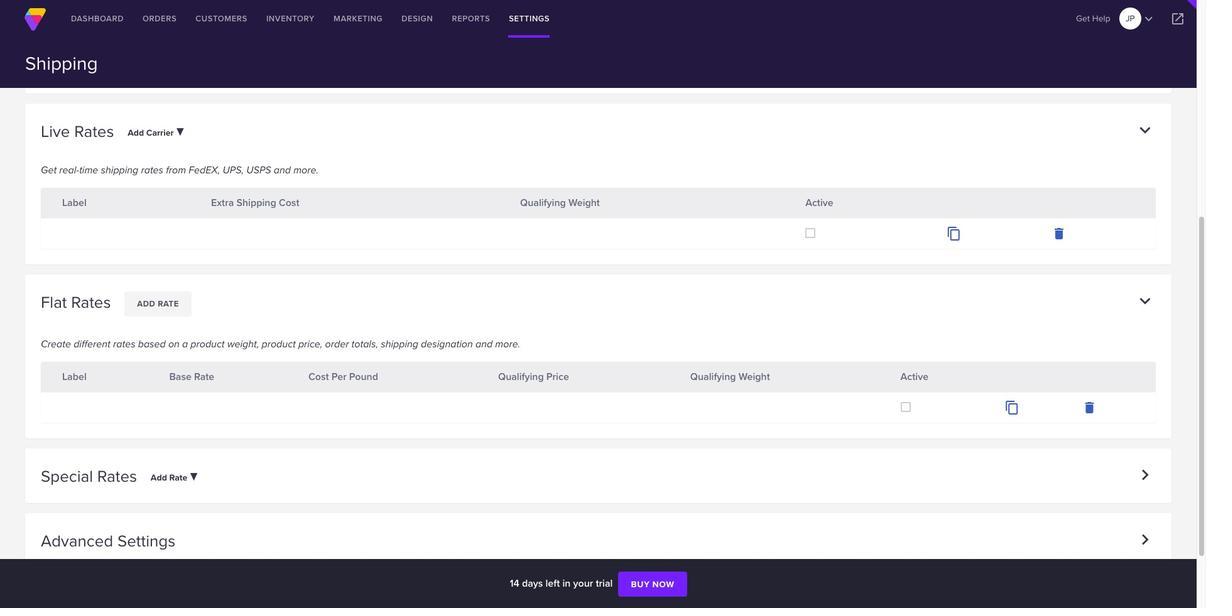 Task type: locate. For each thing, give the bounding box(es) containing it.
1 horizontal spatial weight
[[739, 369, 770, 384]]

delete
[[1052, 226, 1067, 241], [1083, 400, 1098, 415]]

and
[[274, 163, 291, 177], [476, 337, 493, 351]]

0 horizontal spatial settings
[[118, 529, 176, 552]]

qualifying price
[[279, 24, 350, 39], [498, 369, 569, 384]]

0 horizontal spatial and
[[274, 163, 291, 177]]

0 vertical spatial settings
[[509, 13, 550, 25]]

1 vertical spatial get
[[41, 163, 57, 177]]

0 horizontal spatial delete link
[[1052, 226, 1067, 245]]

add rate link
[[125, 291, 192, 317]]

1 expand_more from the top
[[1135, 119, 1156, 141]]

expand_more
[[1135, 119, 1156, 141], [1135, 290, 1156, 312], [1135, 464, 1156, 486], [1135, 529, 1156, 550]]

0 vertical spatial price
[[327, 24, 350, 39]]

1 horizontal spatial qualifying weight
[[691, 369, 770, 384]]

1 vertical spatial rates
[[113, 337, 135, 351]]

1 horizontal spatial shipping
[[237, 195, 276, 210]]

0 vertical spatial delete
[[1052, 226, 1067, 241]]

1 vertical spatial shipping
[[381, 337, 419, 351]]

and right the designation
[[476, 337, 493, 351]]

1 vertical spatial qualifying price
[[498, 369, 569, 384]]

shipping right totals,
[[381, 337, 419, 351]]

advanced settings
[[41, 529, 176, 552]]


[[1142, 11, 1157, 26]]

1 horizontal spatial ▼
[[190, 471, 198, 484]]

content_copy
[[947, 226, 962, 241], [1005, 400, 1020, 415]]

0 vertical spatial rates
[[141, 163, 163, 177]]

orders
[[143, 13, 177, 25]]

get
[[1077, 12, 1091, 25], [41, 163, 57, 177]]

active
[[806, 195, 834, 210], [901, 369, 929, 384]]

time
[[79, 163, 98, 177]]

live
[[41, 119, 70, 143]]

1 horizontal spatial content_copy
[[1005, 400, 1020, 415]]

special rates
[[41, 464, 141, 487]]

1 product from the left
[[191, 337, 225, 351]]

0 horizontal spatial qualifying weight
[[520, 195, 600, 210]]

1 vertical spatial rate
[[194, 369, 215, 384]]

14 days left in your trial
[[510, 576, 616, 591]]

0 vertical spatial cost
[[279, 195, 300, 210]]

1 vertical spatial content_copy
[[1005, 400, 1020, 415]]

shipping
[[25, 50, 98, 77], [237, 195, 276, 210]]

1 horizontal spatial product
[[262, 337, 296, 351]]

1 vertical spatial content_copy link
[[1005, 400, 1020, 419]]

1 vertical spatial delete
[[1083, 400, 1098, 415]]

0 horizontal spatial product
[[191, 337, 225, 351]]

content_copy link
[[947, 226, 962, 245], [1005, 400, 1020, 419]]

2 expand_more from the top
[[1135, 290, 1156, 312]]

0 vertical spatial ▼
[[176, 126, 185, 139]]

1 horizontal spatial delete
[[1083, 400, 1098, 415]]

1 vertical spatial add
[[137, 298, 155, 310]]

get for get real-time shipping rates from fedex, ups, usps and more.
[[41, 163, 57, 177]]

0 vertical spatial active
[[806, 195, 834, 210]]

shipping
[[101, 163, 138, 177], [381, 337, 419, 351]]

product left price, at the bottom left of page
[[262, 337, 296, 351]]

4 expand_more from the top
[[1135, 529, 1156, 550]]

0 vertical spatial weight
[[569, 195, 600, 210]]

0 horizontal spatial delete
[[1052, 226, 1067, 241]]

pound
[[349, 369, 378, 384]]

rates right flat
[[71, 290, 111, 314]]

0 horizontal spatial content_copy
[[947, 226, 962, 241]]

1 vertical spatial rates
[[71, 290, 111, 314]]

rates right the special
[[97, 464, 137, 487]]

0 vertical spatial content_copy link
[[947, 226, 962, 245]]

1 vertical spatial and
[[476, 337, 493, 351]]

delete link
[[1052, 226, 1067, 245], [1083, 400, 1098, 419]]

0 vertical spatial delete link
[[1052, 226, 1067, 245]]

1 vertical spatial price
[[547, 369, 569, 384]]

1 vertical spatial label
[[62, 195, 87, 210]]

1 horizontal spatial more.
[[495, 337, 521, 351]]

get left help
[[1077, 12, 1091, 25]]

0 horizontal spatial more.
[[294, 163, 319, 177]]

1 vertical spatial more.
[[495, 337, 521, 351]]

3 expand_more from the top
[[1135, 464, 1156, 486]]

0 horizontal spatial ▼
[[176, 126, 185, 139]]

rates right the live
[[74, 119, 114, 143]]

1 vertical spatial ▼
[[190, 471, 198, 484]]

cost
[[279, 195, 300, 210], [309, 369, 329, 384]]

1 horizontal spatial get
[[1077, 12, 1091, 25]]

more. right the designation
[[495, 337, 521, 351]]

1 horizontal spatial shipping
[[381, 337, 419, 351]]

1 vertical spatial cost
[[309, 369, 329, 384]]

▼
[[176, 126, 185, 139], [190, 471, 198, 484]]

1 label from the top
[[62, 24, 87, 39]]

rate
[[158, 298, 179, 310], [194, 369, 215, 384], [169, 471, 187, 484]]

1 vertical spatial delete link
[[1083, 400, 1098, 419]]

2 product from the left
[[262, 337, 296, 351]]

your
[[573, 576, 594, 591]]

and right usps
[[274, 163, 291, 177]]

shipping down usps
[[237, 195, 276, 210]]

0 horizontal spatial shipping
[[25, 50, 98, 77]]

0 vertical spatial label
[[62, 24, 87, 39]]

0 horizontal spatial content_copy link
[[947, 226, 962, 245]]

0 horizontal spatial get
[[41, 163, 57, 177]]

expand_more for live rates
[[1135, 119, 1156, 141]]

product
[[191, 337, 225, 351], [262, 337, 296, 351]]

0 vertical spatial get
[[1077, 12, 1091, 25]]

0 horizontal spatial price
[[327, 24, 350, 39]]

buy now
[[631, 578, 675, 591]]

qualifying
[[279, 24, 325, 39], [520, 195, 566, 210], [498, 369, 544, 384], [691, 369, 736, 384]]

weight
[[569, 195, 600, 210], [739, 369, 770, 384]]

more.
[[294, 163, 319, 177], [495, 337, 521, 351]]

1 vertical spatial active
[[901, 369, 929, 384]]

label
[[62, 24, 87, 39], [62, 195, 87, 210], [62, 369, 87, 384]]

2 vertical spatial label
[[62, 369, 87, 384]]

price
[[327, 24, 350, 39], [547, 369, 569, 384]]

1 horizontal spatial delete link
[[1083, 400, 1098, 419]]

2 label from the top
[[62, 195, 87, 210]]

left
[[546, 576, 560, 591]]

0 vertical spatial and
[[274, 163, 291, 177]]

cost per pound
[[309, 369, 378, 384]]

shipping right time in the left of the page
[[101, 163, 138, 177]]

get real-time shipping rates from fedex, ups, usps and more.
[[41, 163, 319, 177]]

expand_more for flat rates
[[1135, 290, 1156, 312]]

0 vertical spatial rates
[[74, 119, 114, 143]]

in
[[563, 576, 571, 591]]

more. right usps
[[294, 163, 319, 177]]

rates left from
[[141, 163, 163, 177]]

1 horizontal spatial and
[[476, 337, 493, 351]]

rates
[[74, 119, 114, 143], [71, 290, 111, 314], [97, 464, 137, 487]]

add carrier ▼
[[128, 126, 185, 139]]

0 vertical spatial qualifying price
[[279, 24, 350, 39]]

get left "real-"
[[41, 163, 57, 177]]

2 vertical spatial add
[[151, 471, 167, 484]]

1 vertical spatial qualifying weight
[[691, 369, 770, 384]]

order
[[325, 337, 349, 351]]

trial
[[596, 576, 613, 591]]

price,
[[298, 337, 323, 351]]

0 vertical spatial add
[[128, 126, 144, 139]]

3 label from the top
[[62, 369, 87, 384]]

rates left based
[[113, 337, 135, 351]]

0 vertical spatial more.
[[294, 163, 319, 177]]

reports
[[452, 13, 490, 25]]

2 vertical spatial rates
[[97, 464, 137, 487]]

0 horizontal spatial shipping
[[101, 163, 138, 177]]

base rate
[[169, 369, 215, 384]]

shipping down "dashboard" link
[[25, 50, 98, 77]]

add rate ▼
[[151, 471, 198, 484]]

dashboard link
[[62, 0, 133, 38]]

0 vertical spatial shipping
[[101, 163, 138, 177]]

1 horizontal spatial cost
[[309, 369, 329, 384]]

flat rates
[[41, 290, 115, 314]]

extra shipping cost
[[211, 195, 300, 210]]

help
[[1093, 12, 1111, 25]]

product right a
[[191, 337, 225, 351]]

0 vertical spatial content_copy
[[947, 226, 962, 241]]

0 vertical spatial rate
[[158, 298, 179, 310]]

add for special rates
[[151, 471, 167, 484]]

carrier
[[146, 126, 174, 139]]

totals,
[[352, 337, 378, 351]]

1 horizontal spatial qualifying price
[[498, 369, 569, 384]]

0 horizontal spatial qualifying price
[[279, 24, 350, 39]]

14
[[510, 576, 520, 591]]

1 horizontal spatial settings
[[509, 13, 550, 25]]

add
[[128, 126, 144, 139], [137, 298, 155, 310], [151, 471, 167, 484]]

0 vertical spatial qualifying weight
[[520, 195, 600, 210]]

rates
[[141, 163, 163, 177], [113, 337, 135, 351]]

rate for add rate ▼
[[169, 471, 187, 484]]

settings
[[509, 13, 550, 25], [118, 529, 176, 552]]

designation
[[421, 337, 473, 351]]

1 horizontal spatial rates
[[141, 163, 163, 177]]

2 vertical spatial rate
[[169, 471, 187, 484]]

0 horizontal spatial active
[[806, 195, 834, 210]]

add for live rates
[[128, 126, 144, 139]]

qualifying weight
[[520, 195, 600, 210], [691, 369, 770, 384]]



Task type: vqa. For each thing, say whether or not it's contained in the screenshot.
the By associated with PO Signed By help_outline
no



Task type: describe. For each thing, give the bounding box(es) containing it.
rates for live
[[74, 119, 114, 143]]

customers
[[196, 13, 248, 25]]

 link
[[1160, 0, 1197, 38]]

weight,
[[227, 337, 259, 351]]

1 vertical spatial shipping
[[237, 195, 276, 210]]

live rates
[[41, 119, 118, 143]]

flat
[[41, 290, 67, 314]]

rates for flat
[[71, 290, 111, 314]]

1 vertical spatial weight
[[739, 369, 770, 384]]

usps
[[247, 163, 271, 177]]

0 horizontal spatial weight
[[569, 195, 600, 210]]

inventory
[[266, 13, 315, 25]]

0 vertical spatial shipping
[[25, 50, 98, 77]]

ups,
[[223, 163, 244, 177]]

1 horizontal spatial price
[[547, 369, 569, 384]]

a
[[182, 337, 188, 351]]

1 horizontal spatial content_copy link
[[1005, 400, 1020, 419]]

1 horizontal spatial active
[[901, 369, 929, 384]]

rate for base rate
[[194, 369, 215, 384]]


[[1171, 11, 1186, 26]]

advanced
[[41, 529, 113, 552]]

real-
[[59, 163, 79, 177]]

rates for special
[[97, 464, 137, 487]]

buy
[[631, 578, 650, 591]]

0 horizontal spatial rates
[[113, 337, 135, 351]]

extra
[[211, 195, 234, 210]]

add inside add rate link
[[137, 298, 155, 310]]

▼ for live rates
[[176, 126, 185, 139]]

based
[[138, 337, 166, 351]]

special
[[41, 464, 93, 487]]

fedex,
[[189, 163, 220, 177]]

jp
[[1126, 12, 1136, 25]]

per
[[332, 369, 347, 384]]

dashboard
[[71, 13, 124, 25]]

1 vertical spatial settings
[[118, 529, 176, 552]]

▼ for special rates
[[190, 471, 198, 484]]

on
[[168, 337, 180, 351]]

label for live
[[62, 195, 87, 210]]

design
[[402, 13, 433, 25]]

base
[[169, 369, 192, 384]]

days
[[522, 576, 543, 591]]

add rate
[[137, 298, 179, 310]]

from
[[166, 163, 186, 177]]

now
[[653, 578, 675, 591]]

label for flat
[[62, 369, 87, 384]]

create different rates based on a product weight, product price, order totals, shipping designation and more.
[[41, 337, 521, 351]]

get for get help
[[1077, 12, 1091, 25]]

get help
[[1077, 12, 1111, 25]]

different
[[74, 337, 111, 351]]

marketing
[[334, 13, 383, 25]]

rate for add rate
[[158, 298, 179, 310]]

create
[[41, 337, 71, 351]]

0 horizontal spatial cost
[[279, 195, 300, 210]]

expand_more for special rates
[[1135, 464, 1156, 486]]

expand_more for advanced settings
[[1135, 529, 1156, 550]]

buy now link
[[619, 572, 687, 597]]



